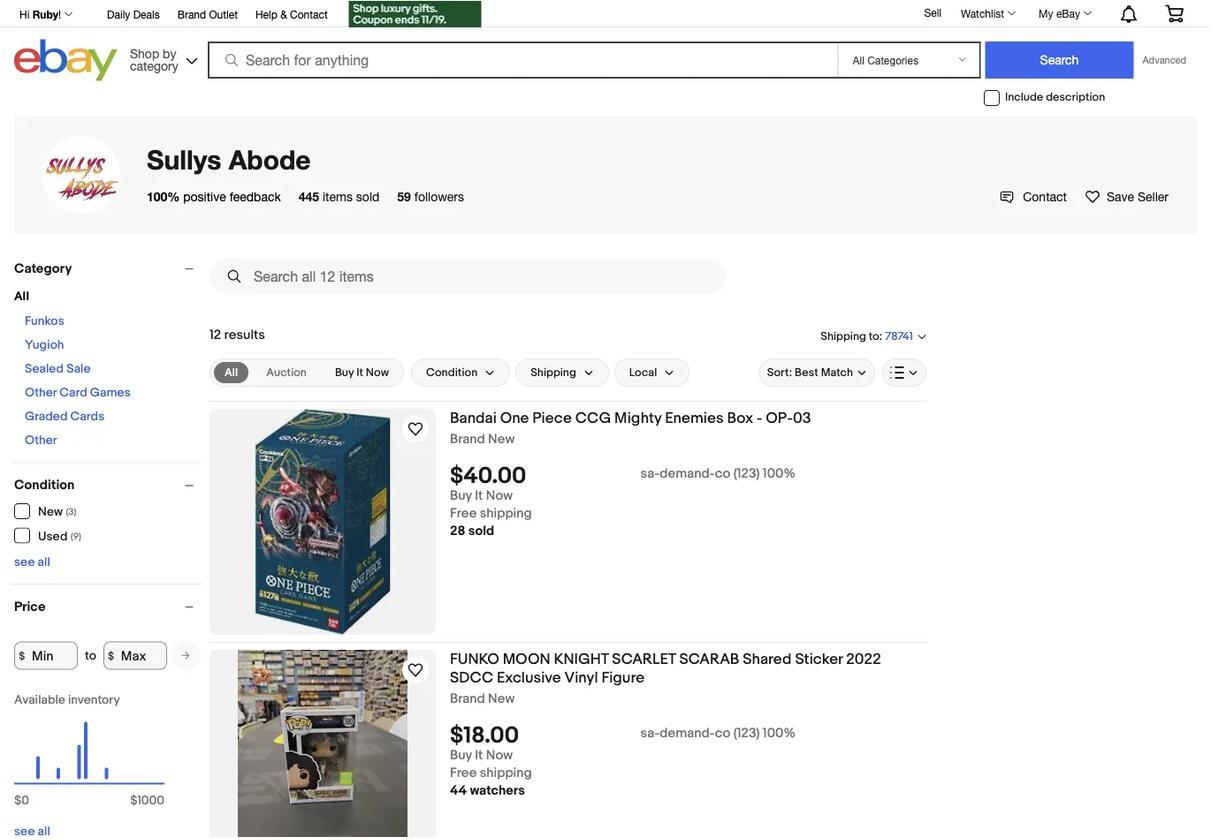 Task type: describe. For each thing, give the bounding box(es) containing it.
feedback
[[229, 189, 281, 204]]

buy for $18.00
[[450, 748, 472, 764]]

ccg
[[575, 409, 611, 428]]

none submit inside shop by category banner
[[985, 42, 1134, 79]]

!
[[58, 8, 61, 20]]

funko moon knight scarlet scarab shared sticker 2022 sdcc exclusive vinyl figure heading
[[450, 651, 881, 688]]

piece
[[532, 409, 572, 428]]

available
[[14, 693, 65, 708]]

mighty
[[614, 409, 662, 428]]

moon
[[503, 651, 550, 669]]

$40.00
[[450, 463, 526, 491]]

1 vertical spatial new
[[38, 505, 63, 520]]

all link
[[214, 362, 249, 384]]

&
[[280, 8, 287, 20]]

sdcc
[[450, 669, 493, 688]]

auction
[[266, 366, 307, 380]]

sa- for $40.00
[[641, 466, 660, 482]]

shipping for shipping to : 78741
[[821, 330, 866, 343]]

followers
[[414, 189, 464, 204]]

bandai one piece ccg mighty enemies box - op-03 brand new
[[450, 409, 811, 448]]

new (3)
[[38, 505, 76, 520]]

sullys abode
[[147, 144, 311, 175]]

-
[[756, 409, 762, 428]]

contact link
[[1000, 189, 1067, 204]]

44
[[450, 784, 467, 800]]

2022
[[846, 651, 881, 669]]

ebay
[[1056, 7, 1080, 19]]

03
[[793, 409, 811, 428]]

sort: best match
[[767, 366, 853, 380]]

save seller
[[1107, 189, 1169, 204]]

my ebay
[[1039, 7, 1080, 19]]

co for $18.00
[[715, 726, 731, 742]]

see all button
[[14, 555, 50, 570]]

see
[[14, 555, 35, 570]]

bandai one piece ccg mighty enemies box - op-03 heading
[[450, 409, 811, 428]]

see all
[[14, 555, 50, 570]]

description
[[1046, 91, 1105, 105]]

now for $18.00
[[486, 748, 513, 764]]

funko moon knight scarlet scarab shared sticker 2022 sdcc exclusive vinyl figure link
[[450, 651, 926, 692]]

my
[[1039, 7, 1053, 19]]

all funkos yugioh sealed sale other card games graded cards other
[[14, 289, 131, 449]]

brand inside the account navigation
[[177, 8, 206, 20]]

shop
[[130, 46, 159, 61]]

Search for anything text field
[[210, 43, 834, 77]]

graded
[[25, 410, 68, 425]]

78741
[[885, 330, 913, 344]]

buy for $40.00
[[450, 489, 472, 504]]

12
[[209, 327, 221, 343]]

sort: best match button
[[759, 359, 875, 387]]

yugioh link
[[25, 338, 64, 353]]

help & contact
[[255, 8, 328, 20]]

help
[[255, 8, 277, 20]]

contact inside the account navigation
[[290, 8, 328, 20]]

all
[[38, 555, 50, 570]]

59 followers
[[397, 189, 464, 204]]

op-
[[766, 409, 793, 428]]

sealed
[[25, 362, 64, 377]]

bandai one piece ccg mighty enemies box - op-03 image
[[209, 409, 436, 636]]

Search all 12 items field
[[209, 259, 726, 294]]

daily deals link
[[107, 5, 160, 25]]

sale
[[67, 362, 91, 377]]

sa-demand-co (123) 100% buy it now free shipping 44 watchers
[[450, 726, 795, 800]]

brand inside the funko moon knight scarlet scarab shared sticker 2022 sdcc exclusive vinyl figure brand new
[[450, 692, 485, 708]]

1 horizontal spatial contact
[[1023, 189, 1067, 204]]

new inside bandai one piece ccg mighty enemies box - op-03 brand new
[[488, 432, 515, 448]]

knight
[[554, 651, 609, 669]]

funko
[[450, 651, 499, 669]]

$18.00
[[450, 723, 519, 751]]

shipping for $40.00
[[480, 506, 532, 522]]

sa- for $18.00
[[641, 726, 660, 742]]

1000
[[137, 794, 164, 809]]

inventory
[[68, 693, 120, 708]]

100% positive feedback
[[147, 189, 281, 204]]

enemies
[[665, 409, 724, 428]]

hi ruby !
[[19, 8, 61, 20]]

0 horizontal spatial condition button
[[14, 478, 202, 494]]

category button
[[14, 261, 202, 277]]

advanced link
[[1134, 42, 1195, 78]]

free for $18.00
[[450, 766, 477, 782]]

now inside buy it now link
[[366, 366, 389, 380]]

funkos
[[25, 314, 64, 329]]

1 other from the top
[[25, 386, 57, 401]]

buy it now
[[335, 366, 389, 380]]

funko moon knight scarlet scarab shared sticker 2022 sdcc exclusive vinyl figure image
[[238, 651, 408, 838]]

graph of available inventory between $0 and $1000+ image
[[14, 693, 164, 818]]

sort:
[[767, 366, 792, 380]]

local
[[629, 366, 657, 380]]

shipping for shipping
[[531, 366, 576, 380]]

new inside the funko moon knight scarlet scarab shared sticker 2022 sdcc exclusive vinyl figure brand new
[[488, 692, 515, 708]]

cards
[[70, 410, 104, 425]]

match
[[821, 366, 853, 380]]

card
[[59, 386, 87, 401]]

available inventory
[[14, 693, 120, 708]]

abode
[[229, 144, 311, 175]]

co for $40.00
[[715, 466, 731, 482]]

demand- for $18.00
[[660, 726, 715, 742]]

daily
[[107, 8, 130, 20]]

12 results
[[209, 327, 265, 343]]

deals
[[133, 8, 160, 20]]

daily deals
[[107, 8, 160, 20]]

Minimum Value in $ text field
[[14, 642, 78, 670]]

watchlist
[[961, 7, 1004, 19]]

used
[[38, 529, 68, 545]]

shipping for $18.00
[[480, 766, 532, 782]]

local button
[[614, 359, 690, 387]]

yugioh
[[25, 338, 64, 353]]

funko moon knight scarlet scarab shared sticker 2022 sdcc exclusive vinyl figure brand new
[[450, 651, 881, 708]]

shipping button
[[516, 359, 609, 387]]



Task type: vqa. For each thing, say whether or not it's contained in the screenshot.
the bottommost Free
yes



Task type: locate. For each thing, give the bounding box(es) containing it.
save seller button
[[1085, 187, 1169, 206]]

0 vertical spatial 100%
[[147, 189, 180, 204]]

sell
[[924, 6, 941, 19]]

shipping to : 78741
[[821, 330, 913, 344]]

1 (123) from the top
[[733, 466, 760, 482]]

sold inside the sa-demand-co (123) 100% buy it now free shipping 28 sold
[[468, 524, 494, 540]]

brand inside bandai one piece ccg mighty enemies box - op-03 brand new
[[450, 432, 485, 448]]

0 vertical spatial shipping
[[480, 506, 532, 522]]

sullys
[[147, 144, 221, 175]]

1 shipping from the top
[[480, 506, 532, 522]]

condition up bandai
[[426, 366, 478, 380]]

free for $40.00
[[450, 506, 477, 522]]

buy up 28
[[450, 489, 472, 504]]

all up funkos
[[14, 289, 29, 305]]

0 vertical spatial new
[[488, 432, 515, 448]]

2 vertical spatial new
[[488, 692, 515, 708]]

other
[[25, 386, 57, 401], [25, 434, 57, 449]]

1 vertical spatial 100%
[[763, 466, 795, 482]]

it inside the sa-demand-co (123) 100% buy it now free shipping 28 sold
[[475, 489, 483, 504]]

condition up new (3)
[[14, 478, 75, 494]]

1 sa- from the top
[[641, 466, 660, 482]]

now
[[366, 366, 389, 380], [486, 489, 513, 504], [486, 748, 513, 764]]

(123) inside the sa-demand-co (123) 100% buy it now free shipping 28 sold
[[733, 466, 760, 482]]

contact right &
[[290, 8, 328, 20]]

brand down sdcc
[[450, 692, 485, 708]]

sticker
[[795, 651, 843, 669]]

all inside all link
[[225, 366, 238, 380]]

it down bandai
[[475, 489, 483, 504]]

it
[[356, 366, 363, 380], [475, 489, 483, 504], [475, 748, 483, 764]]

sullys abode link
[[147, 144, 311, 175]]

free up 44
[[450, 766, 477, 782]]

sold
[[356, 189, 379, 204], [468, 524, 494, 540]]

price
[[14, 599, 45, 615]]

0 vertical spatial demand-
[[660, 466, 715, 482]]

0
[[21, 794, 29, 809]]

1 vertical spatial it
[[475, 489, 483, 504]]

1 vertical spatial to
[[85, 649, 96, 664]]

sa- down bandai one piece ccg mighty enemies box - op-03 brand new
[[641, 466, 660, 482]]

1 co from the top
[[715, 466, 731, 482]]

one
[[500, 409, 529, 428]]

1 vertical spatial free
[[450, 766, 477, 782]]

it right auction link
[[356, 366, 363, 380]]

new
[[488, 432, 515, 448], [38, 505, 63, 520], [488, 692, 515, 708]]

all for all funkos yugioh sealed sale other card games graded cards other
[[14, 289, 29, 305]]

other down sealed
[[25, 386, 57, 401]]

$ 1000
[[130, 794, 164, 809]]

1 horizontal spatial condition button
[[411, 359, 510, 387]]

100% left positive
[[147, 189, 180, 204]]

shipping up piece
[[531, 366, 576, 380]]

sold right 28
[[468, 524, 494, 540]]

2 sa- from the top
[[641, 726, 660, 742]]

0 horizontal spatial to
[[85, 649, 96, 664]]

auction link
[[256, 362, 317, 384]]

sa-
[[641, 466, 660, 482], [641, 726, 660, 742]]

outlet
[[209, 8, 238, 20]]

1 horizontal spatial condition
[[426, 366, 478, 380]]

free up 28
[[450, 506, 477, 522]]

new left (3)
[[38, 505, 63, 520]]

other link
[[25, 434, 57, 449]]

account navigation
[[10, 0, 1197, 30]]

demand- down bandai one piece ccg mighty enemies box - op-03 link
[[660, 466, 715, 482]]

sealed sale link
[[25, 362, 91, 377]]

1 horizontal spatial all
[[225, 366, 238, 380]]

1 vertical spatial other
[[25, 434, 57, 449]]

brand down bandai
[[450, 432, 485, 448]]

0 vertical spatial condition button
[[411, 359, 510, 387]]

0 horizontal spatial contact
[[290, 8, 328, 20]]

now inside the sa-demand-co (123) 100% buy it now free shipping 28 sold
[[486, 489, 513, 504]]

None submit
[[985, 42, 1134, 79]]

1 vertical spatial all
[[225, 366, 238, 380]]

1 horizontal spatial to
[[869, 330, 879, 343]]

shipping up watchers at the bottom left of the page
[[480, 766, 532, 782]]

all inside all funkos yugioh sealed sale other card games graded cards other
[[14, 289, 29, 305]]

new down the exclusive
[[488, 692, 515, 708]]

0 vertical spatial co
[[715, 466, 731, 482]]

condition
[[426, 366, 478, 380], [14, 478, 75, 494]]

buy inside the sa-demand-co (123) 100% buy it now free shipping 28 sold
[[450, 489, 472, 504]]

brand outlet
[[177, 8, 238, 20]]

2 (123) from the top
[[733, 726, 760, 742]]

positive
[[183, 189, 226, 204]]

include
[[1005, 91, 1043, 105]]

2 vertical spatial it
[[475, 748, 483, 764]]

bandai
[[450, 409, 497, 428]]

2 vertical spatial 100%
[[763, 726, 795, 742]]

1 vertical spatial shipping
[[480, 766, 532, 782]]

Maximum Value in $ text field
[[103, 642, 167, 670]]

(9)
[[71, 531, 81, 543]]

it for $18.00
[[475, 748, 483, 764]]

buy up 44
[[450, 748, 472, 764]]

it up watchers at the bottom left of the page
[[475, 748, 483, 764]]

contact left save
[[1023, 189, 1067, 204]]

59
[[397, 189, 411, 204]]

now for $40.00
[[486, 489, 513, 504]]

shipping inside the sa-demand-co (123) 100% buy it now free shipping 44 watchers
[[480, 766, 532, 782]]

to left maximum value in $ text field
[[85, 649, 96, 664]]

ruby
[[32, 8, 58, 20]]

free inside the sa-demand-co (123) 100% buy it now free shipping 28 sold
[[450, 506, 477, 522]]

(3)
[[66, 507, 76, 518]]

1 vertical spatial sold
[[468, 524, 494, 540]]

$
[[19, 650, 25, 663], [108, 650, 114, 663], [14, 794, 21, 809], [130, 794, 137, 809]]

2 vertical spatial brand
[[450, 692, 485, 708]]

main content
[[209, 252, 926, 838]]

0 horizontal spatial condition
[[14, 478, 75, 494]]

sullys abode image
[[42, 136, 120, 214]]

all for all
[[225, 366, 238, 380]]

brand outlet link
[[177, 5, 238, 25]]

1 vertical spatial condition button
[[14, 478, 202, 494]]

1 vertical spatial brand
[[450, 432, 485, 448]]

100% for $40.00
[[763, 466, 795, 482]]

demand- down the funko moon knight scarlet scarab shared sticker 2022 sdcc exclusive vinyl figure brand new
[[660, 726, 715, 742]]

100% inside the sa-demand-co (123) 100% buy it now free shipping 44 watchers
[[763, 726, 795, 742]]

2 shipping from the top
[[480, 766, 532, 782]]

0 vertical spatial it
[[356, 366, 363, 380]]

scarlet
[[612, 651, 676, 669]]

0 vertical spatial sold
[[356, 189, 379, 204]]

shipping inside shipping to : 78741
[[821, 330, 866, 343]]

shop by category button
[[122, 39, 202, 77]]

1 vertical spatial co
[[715, 726, 731, 742]]

best
[[795, 366, 818, 380]]

1 vertical spatial sa-
[[641, 726, 660, 742]]

demand- for $40.00
[[660, 466, 715, 482]]

advanced
[[1142, 54, 1186, 66]]

sa- down the funko moon knight scarlet scarab shared sticker 2022 sdcc exclusive vinyl figure brand new
[[641, 726, 660, 742]]

28
[[450, 524, 465, 540]]

co down box
[[715, 466, 731, 482]]

used (9)
[[38, 529, 81, 545]]

category
[[130, 58, 178, 73]]

co inside the sa-demand-co (123) 100% buy it now free shipping 44 watchers
[[715, 726, 731, 742]]

0 vertical spatial other
[[25, 386, 57, 401]]

1 vertical spatial condition
[[14, 478, 75, 494]]

buy inside the sa-demand-co (123) 100% buy it now free shipping 44 watchers
[[450, 748, 472, 764]]

condition button up bandai
[[411, 359, 510, 387]]

1 free from the top
[[450, 506, 477, 522]]

watchlist link
[[951, 3, 1024, 24]]

sold right items
[[356, 189, 379, 204]]

condition button
[[411, 359, 510, 387], [14, 478, 202, 494]]

shipping
[[821, 330, 866, 343], [531, 366, 576, 380]]

2 free from the top
[[450, 766, 477, 782]]

price button
[[14, 599, 202, 615]]

brand left outlet
[[177, 8, 206, 20]]

100% inside the sa-demand-co (123) 100% buy it now free shipping 28 sold
[[763, 466, 795, 482]]

0 vertical spatial buy
[[335, 366, 354, 380]]

it for $40.00
[[475, 489, 483, 504]]

condition for top condition dropdown button
[[426, 366, 478, 380]]

2 other from the top
[[25, 434, 57, 449]]

shipping inside dropdown button
[[531, 366, 576, 380]]

2 vertical spatial now
[[486, 748, 513, 764]]

:
[[879, 330, 882, 343]]

watch funko moon knight scarlet scarab shared sticker 2022 sdcc exclusive vinyl figure image
[[405, 660, 426, 682]]

condition button up (3)
[[14, 478, 202, 494]]

it inside the sa-demand-co (123) 100% buy it now free shipping 44 watchers
[[475, 748, 483, 764]]

box
[[727, 409, 753, 428]]

shared
[[743, 651, 792, 669]]

0 vertical spatial sa-
[[641, 466, 660, 482]]

listing options selector. list view selected. image
[[890, 366, 918, 380]]

condition for left condition dropdown button
[[14, 478, 75, 494]]

(123) for $18.00
[[733, 726, 760, 742]]

2 vertical spatial buy
[[450, 748, 472, 764]]

shipping inside the sa-demand-co (123) 100% buy it now free shipping 28 sold
[[480, 506, 532, 522]]

new down one
[[488, 432, 515, 448]]

buy right auction
[[335, 366, 354, 380]]

1 vertical spatial buy
[[450, 489, 472, 504]]

vinyl
[[564, 669, 598, 688]]

sa- inside the sa-demand-co (123) 100% buy it now free shipping 44 watchers
[[641, 726, 660, 742]]

co down funko moon knight scarlet scarab shared sticker 2022 sdcc exclusive vinyl figure link
[[715, 726, 731, 742]]

0 vertical spatial now
[[366, 366, 389, 380]]

445 items sold
[[299, 189, 379, 204]]

results
[[224, 327, 265, 343]]

1 horizontal spatial sold
[[468, 524, 494, 540]]

(123) for $40.00
[[733, 466, 760, 482]]

100% down the op-
[[763, 466, 795, 482]]

free
[[450, 506, 477, 522], [450, 766, 477, 782]]

(123) down box
[[733, 466, 760, 482]]

figure
[[601, 669, 645, 688]]

2 demand- from the top
[[660, 726, 715, 742]]

0 vertical spatial free
[[450, 506, 477, 522]]

(123) down shared
[[733, 726, 760, 742]]

other down the graded
[[25, 434, 57, 449]]

get the coupon image
[[349, 1, 482, 27]]

(123) inside the sa-demand-co (123) 100% buy it now free shipping 44 watchers
[[733, 726, 760, 742]]

1 horizontal spatial shipping
[[821, 330, 866, 343]]

items
[[323, 189, 353, 204]]

hi
[[19, 8, 29, 20]]

your shopping cart image
[[1164, 5, 1184, 22]]

to left 78741
[[869, 330, 879, 343]]

All selected text field
[[225, 365, 238, 381]]

shipping down $40.00
[[480, 506, 532, 522]]

now inside the sa-demand-co (123) 100% buy it now free shipping 44 watchers
[[486, 748, 513, 764]]

0 horizontal spatial shipping
[[531, 366, 576, 380]]

all down 12 results
[[225, 366, 238, 380]]

seller
[[1138, 189, 1169, 204]]

buy it now link
[[324, 362, 399, 384]]

demand- inside the sa-demand-co (123) 100% buy it now free shipping 44 watchers
[[660, 726, 715, 742]]

100% for $18.00
[[763, 726, 795, 742]]

2 co from the top
[[715, 726, 731, 742]]

0 vertical spatial shipping
[[821, 330, 866, 343]]

to inside shipping to : 78741
[[869, 330, 879, 343]]

0 vertical spatial all
[[14, 289, 29, 305]]

0 horizontal spatial all
[[14, 289, 29, 305]]

1 vertical spatial shipping
[[531, 366, 576, 380]]

100% down shared
[[763, 726, 795, 742]]

0 vertical spatial (123)
[[733, 466, 760, 482]]

0 vertical spatial brand
[[177, 8, 206, 20]]

condition inside dropdown button
[[426, 366, 478, 380]]

save
[[1107, 189, 1134, 204]]

shop by category banner
[[10, 0, 1197, 86]]

sa- inside the sa-demand-co (123) 100% buy it now free shipping 28 sold
[[641, 466, 660, 482]]

shipping
[[480, 506, 532, 522], [480, 766, 532, 782]]

100%
[[147, 189, 180, 204], [763, 466, 795, 482], [763, 726, 795, 742]]

watch bandai one piece ccg mighty enemies box - op-03 image
[[405, 419, 426, 440]]

games
[[90, 386, 131, 401]]

main content containing $40.00
[[209, 252, 926, 838]]

0 vertical spatial condition
[[426, 366, 478, 380]]

0 vertical spatial contact
[[290, 8, 328, 20]]

1 vertical spatial (123)
[[733, 726, 760, 742]]

shop by category
[[130, 46, 178, 73]]

1 demand- from the top
[[660, 466, 715, 482]]

shipping up match
[[821, 330, 866, 343]]

1 vertical spatial demand-
[[660, 726, 715, 742]]

0 vertical spatial to
[[869, 330, 879, 343]]

other card games link
[[25, 386, 131, 401]]

co inside the sa-demand-co (123) 100% buy it now free shipping 28 sold
[[715, 466, 731, 482]]

demand- inside the sa-demand-co (123) 100% buy it now free shipping 28 sold
[[660, 466, 715, 482]]

(123)
[[733, 466, 760, 482], [733, 726, 760, 742]]

brand
[[177, 8, 206, 20], [450, 432, 485, 448], [450, 692, 485, 708]]

by
[[163, 46, 176, 61]]

0 horizontal spatial sold
[[356, 189, 379, 204]]

1 vertical spatial contact
[[1023, 189, 1067, 204]]

exclusive
[[497, 669, 561, 688]]

free inside the sa-demand-co (123) 100% buy it now free shipping 44 watchers
[[450, 766, 477, 782]]

funkos link
[[25, 314, 64, 329]]

1 vertical spatial now
[[486, 489, 513, 504]]



